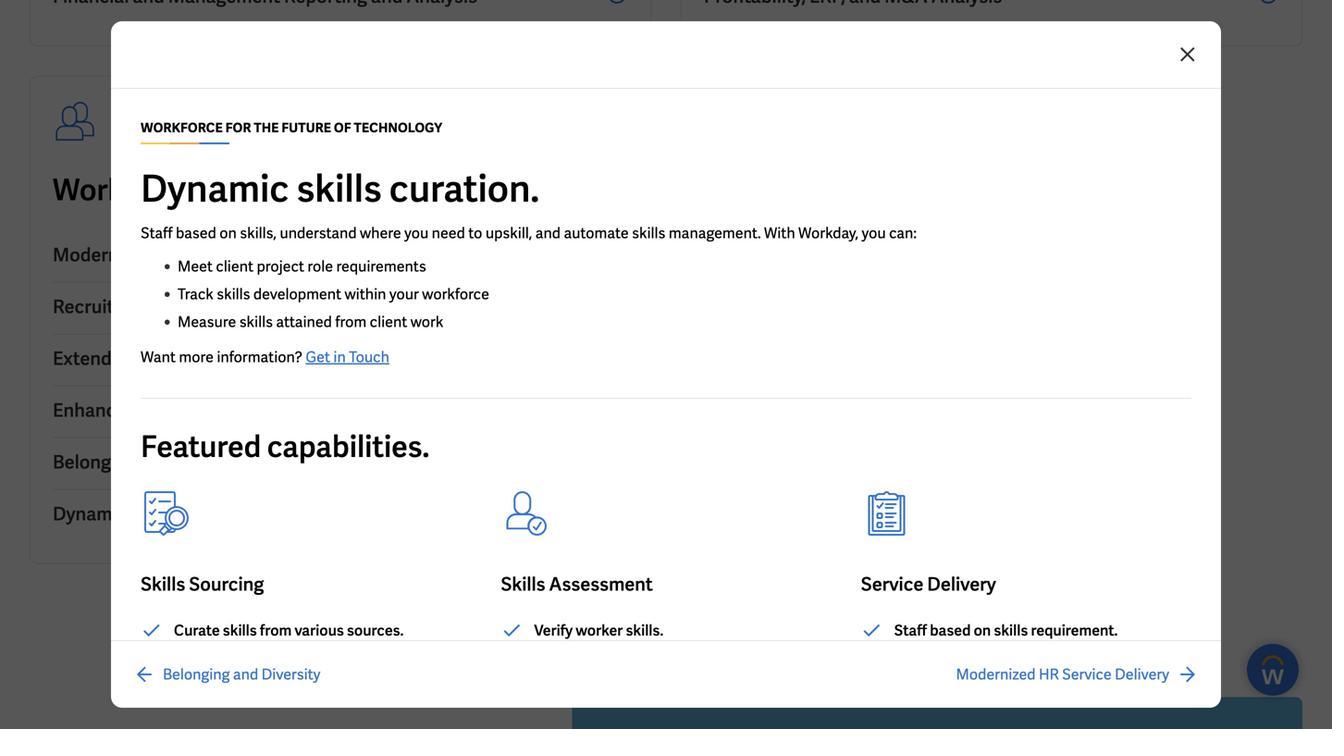 Task type: locate. For each thing, give the bounding box(es) containing it.
you left need
[[405, 224, 429, 243]]

belonging
[[53, 450, 137, 474], [163, 665, 230, 684]]

0 vertical spatial modernized
[[53, 243, 153, 267]]

workforce
[[141, 119, 223, 136]]

extended workforce management
[[53, 347, 340, 371]]

belonging and diversity
[[53, 450, 251, 474], [163, 665, 321, 684]]

dynamic for dynamic skills curation
[[53, 502, 127, 526]]

0 vertical spatial dynamic
[[141, 165, 289, 213]]

belonging and diversity button down curate
[[133, 664, 321, 686]]

1 horizontal spatial you
[[862, 224, 886, 243]]

0 horizontal spatial client
[[216, 257, 254, 276]]

1 horizontal spatial based
[[930, 621, 971, 640]]

and right upskill,
[[536, 224, 561, 243]]

0 horizontal spatial modernized hr service delivery
[[53, 243, 321, 267]]

from down the within
[[335, 312, 367, 332]]

modernized
[[53, 243, 153, 267], [957, 665, 1036, 684]]

1 horizontal spatial diversity
[[262, 665, 321, 684]]

1 vertical spatial modernized hr service delivery button
[[957, 664, 1199, 686]]

modernized hr service delivery
[[53, 243, 321, 267], [957, 665, 1170, 684]]

modernized hr service delivery up track
[[53, 243, 321, 267]]

worker
[[576, 621, 623, 640]]

1 vertical spatial modernized hr service delivery
[[957, 665, 1170, 684]]

belonging and diversity button
[[53, 438, 628, 490], [133, 664, 321, 686]]

client right 'meet'
[[216, 257, 254, 276]]

1 horizontal spatial staff
[[895, 621, 928, 640]]

dynamic for dynamic skills curation.
[[141, 165, 289, 213]]

0 vertical spatial delivery
[[252, 243, 321, 267]]

the
[[254, 119, 279, 136]]

modernized hr service delivery down requirement.
[[957, 665, 1170, 684]]

staff down service delivery
[[895, 621, 928, 640]]

1 you from the left
[[405, 224, 429, 243]]

hr
[[157, 243, 182, 267], [1039, 665, 1059, 684]]

1 vertical spatial workforce
[[136, 347, 224, 371]]

1 vertical spatial staff
[[895, 621, 928, 640]]

for
[[226, 119, 251, 136]]

0 horizontal spatial staff
[[141, 224, 173, 243]]

1 horizontal spatial modernized
[[957, 665, 1036, 684]]

of
[[334, 119, 351, 136]]

2 horizontal spatial delivery
[[1115, 665, 1170, 684]]

the
[[244, 171, 289, 209]]

1 horizontal spatial dynamic
[[141, 165, 289, 213]]

hr down requirement.
[[1039, 665, 1059, 684]]

0 vertical spatial modernized hr service delivery button
[[53, 231, 628, 283]]

1 vertical spatial service
[[861, 572, 924, 597]]

0 horizontal spatial on
[[220, 224, 237, 243]]

1 horizontal spatial modernized hr service delivery
[[957, 665, 1170, 684]]

modernized up recruit
[[53, 243, 153, 267]]

belonging down enhanced
[[53, 450, 137, 474]]

0 vertical spatial staff
[[141, 224, 173, 243]]

modernized hr service delivery button
[[53, 231, 628, 283], [957, 664, 1199, 686]]

0 horizontal spatial based
[[176, 224, 216, 243]]

0 vertical spatial belonging
[[53, 450, 137, 474]]

1 horizontal spatial belonging
[[163, 665, 230, 684]]

1 vertical spatial delivery
[[928, 572, 997, 597]]

workforce down workforce
[[53, 171, 194, 209]]

future
[[282, 119, 331, 136]]

2 vertical spatial service
[[1063, 665, 1112, 684]]

can:
[[890, 224, 917, 243]]

0 vertical spatial from
[[335, 312, 367, 332]]

hr inside 'dynamic skills curation.' 'dialog'
[[1039, 665, 1059, 684]]

curation
[[179, 502, 253, 526]]

based up 'meet'
[[176, 224, 216, 243]]

diversity up the curation
[[176, 450, 251, 474]]

technology
[[354, 119, 442, 136]]

diversity down "curate skills from various sources."
[[262, 665, 321, 684]]

get in touch link
[[306, 348, 390, 367]]

to
[[469, 224, 483, 243]]

on
[[220, 224, 237, 243], [974, 621, 991, 640]]

delivery down requirement.
[[1115, 665, 1170, 684]]

skills left requirement.
[[994, 621, 1029, 640]]

delivery up development at the left of the page
[[252, 243, 321, 267]]

upskill,
[[486, 224, 532, 243]]

dynamic inside button
[[53, 502, 127, 526]]

dynamic inside 'dialog'
[[141, 165, 289, 213]]

workforce
[[422, 285, 490, 304]]

1 vertical spatial hr
[[1039, 665, 1059, 684]]

staff up recruit and onboard
[[141, 224, 173, 243]]

meet
[[178, 257, 213, 276]]

idc infobrief for tech image
[[573, 697, 1303, 729]]

1 vertical spatial dynamic
[[53, 502, 127, 526]]

skills up verify
[[501, 572, 546, 597]]

from left various
[[260, 621, 292, 640]]

0 horizontal spatial dynamic
[[53, 502, 127, 526]]

1 vertical spatial diversity
[[262, 665, 321, 684]]

track
[[178, 285, 214, 304]]

skills up curate
[[141, 572, 185, 597]]

1 horizontal spatial delivery
[[928, 572, 997, 597]]

0 horizontal spatial hr
[[157, 243, 182, 267]]

on down service delivery
[[974, 621, 991, 640]]

and
[[536, 224, 561, 243], [118, 295, 150, 319], [141, 450, 173, 474], [233, 665, 258, 684]]

understand
[[280, 224, 357, 243]]

modernized down staff based on skills requirement.
[[957, 665, 1036, 684]]

requirement.
[[1031, 621, 1118, 640]]

belonging and diversity button down the experience
[[53, 438, 628, 490]]

diversity
[[176, 450, 251, 474], [262, 665, 321, 684]]

modernized hr service delivery button down requirement.
[[957, 664, 1199, 686]]

1 vertical spatial based
[[930, 621, 971, 640]]

skills assessment
[[501, 572, 653, 597]]

skills left the curation
[[131, 502, 175, 526]]

0 vertical spatial based
[[176, 224, 216, 243]]

client down your on the left top
[[370, 312, 408, 332]]

and down "curate skills from various sources."
[[233, 665, 258, 684]]

2 vertical spatial delivery
[[1115, 665, 1170, 684]]

touch
[[349, 348, 390, 367]]

technology
[[422, 171, 576, 209]]

employee
[[141, 398, 223, 423]]

0 horizontal spatial modernized hr service delivery button
[[53, 231, 628, 283]]

enhanced employee experience
[[53, 398, 320, 423]]

belonging down curate
[[163, 665, 230, 684]]

delivery
[[252, 243, 321, 267], [928, 572, 997, 597], [1115, 665, 1170, 684]]

2 horizontal spatial service
[[1063, 665, 1112, 684]]

on for skills
[[974, 621, 991, 640]]

1 horizontal spatial client
[[370, 312, 408, 332]]

1 vertical spatial modernized
[[957, 665, 1036, 684]]

staff
[[141, 224, 173, 243], [895, 621, 928, 640]]

1 vertical spatial on
[[974, 621, 991, 640]]

workforce inside button
[[136, 347, 224, 371]]

1 vertical spatial belonging and diversity
[[163, 665, 321, 684]]

attained
[[276, 312, 332, 332]]

skills
[[297, 165, 382, 213], [632, 224, 666, 243], [217, 285, 250, 304], [239, 312, 273, 332], [223, 621, 257, 640], [994, 621, 1029, 640]]

dynamic skills curation.
[[141, 165, 540, 213]]

modernized hr service delivery button up the within
[[53, 231, 628, 283]]

1 vertical spatial from
[[260, 621, 292, 640]]

0 horizontal spatial service
[[186, 243, 248, 267]]

based
[[176, 224, 216, 243], [930, 621, 971, 640]]

skills for skills sourcing
[[141, 572, 185, 597]]

1 horizontal spatial hr
[[1039, 665, 1059, 684]]

hr up track
[[157, 243, 182, 267]]

0 vertical spatial client
[[216, 257, 254, 276]]

you left can:
[[862, 224, 886, 243]]

0 vertical spatial on
[[220, 224, 237, 243]]

belonging and diversity down curate
[[163, 665, 321, 684]]

0 horizontal spatial you
[[405, 224, 429, 243]]

based for skills
[[930, 621, 971, 640]]

0 vertical spatial service
[[186, 243, 248, 267]]

want
[[141, 348, 176, 367]]

want more information? get in touch
[[141, 348, 390, 367]]

skills sourcing
[[141, 572, 264, 597]]

your
[[390, 285, 419, 304]]

1 vertical spatial belonging
[[163, 665, 230, 684]]

extended
[[53, 347, 133, 371]]

get
[[306, 348, 330, 367]]

on left skills,
[[220, 224, 237, 243]]

1 horizontal spatial on
[[974, 621, 991, 640]]

0 vertical spatial workforce
[[53, 171, 194, 209]]

based down service delivery
[[930, 621, 971, 640]]

belonging and diversity up "dynamic skills curation"
[[53, 450, 251, 474]]

service
[[186, 243, 248, 267], [861, 572, 924, 597], [1063, 665, 1112, 684]]

delivery up staff based on skills requirement.
[[928, 572, 997, 597]]

1 horizontal spatial modernized hr service delivery button
[[957, 664, 1199, 686]]

modernized hr service delivery inside 'dynamic skills curation.' 'dialog'
[[957, 665, 1170, 684]]

0 vertical spatial diversity
[[176, 450, 251, 474]]

1 horizontal spatial from
[[335, 312, 367, 332]]

dynamic
[[141, 165, 289, 213], [53, 502, 127, 526]]

automate
[[564, 224, 629, 243]]

from
[[335, 312, 367, 332], [260, 621, 292, 640]]

1 vertical spatial belonging and diversity button
[[133, 664, 321, 686]]

workforce down measure
[[136, 347, 224, 371]]

workforce
[[53, 171, 194, 209], [136, 347, 224, 371]]

client
[[216, 257, 254, 276], [370, 312, 408, 332]]

you
[[405, 224, 429, 243], [862, 224, 886, 243]]



Task type: vqa. For each thing, say whether or not it's contained in the screenshot.
'INDUSTRY' at the top left of page
no



Task type: describe. For each thing, give the bounding box(es) containing it.
onboard
[[153, 295, 227, 319]]

sourcing
[[189, 572, 264, 597]]

curate
[[174, 621, 220, 640]]

based for skills,
[[176, 224, 216, 243]]

dynamic skills curation
[[53, 502, 253, 526]]

with
[[764, 224, 796, 243]]

recruit
[[53, 295, 114, 319]]

enhanced
[[53, 398, 137, 423]]

2 you from the left
[[862, 224, 886, 243]]

0 horizontal spatial belonging
[[53, 450, 137, 474]]

extended workforce management button
[[53, 335, 628, 386]]

skills up information?
[[239, 312, 273, 332]]

workforce for the future of technology
[[141, 119, 442, 136]]

dynamic skills curation button
[[53, 490, 628, 541]]

staff based on skills, understand where you need to upskill, and automate skills management. with workday, you can:
[[141, 224, 920, 243]]

more
[[179, 348, 214, 367]]

skills,
[[240, 224, 277, 243]]

staff for staff based on skills requirement.
[[895, 621, 928, 640]]

work
[[411, 312, 444, 332]]

1 horizontal spatial service
[[861, 572, 924, 597]]

dynamic skills curation. dialog
[[0, 0, 1333, 729]]

skills up understand
[[297, 165, 382, 213]]

meet client project role requirements track skills development within your workforce measure skills attained from client work
[[178, 257, 490, 332]]

0 vertical spatial modernized hr service delivery
[[53, 243, 321, 267]]

diversity inside 'dynamic skills curation.' 'dialog'
[[262, 665, 321, 684]]

and right recruit
[[118, 295, 150, 319]]

capabilities.
[[267, 428, 430, 466]]

role
[[308, 257, 333, 276]]

need
[[432, 224, 465, 243]]

recruit and onboard button
[[53, 283, 628, 335]]

skills right 'automate' at the left top of page
[[632, 224, 666, 243]]

staff for staff based on skills, understand where you need to upskill, and automate skills management. with workday, you can:
[[141, 224, 173, 243]]

for
[[200, 171, 238, 209]]

curation.
[[389, 165, 540, 213]]

skills inside button
[[131, 502, 175, 526]]

verify
[[534, 621, 573, 640]]

curate skills from various sources.
[[174, 621, 404, 640]]

0 vertical spatial hr
[[157, 243, 182, 267]]

management.
[[669, 224, 761, 243]]

skills.
[[626, 621, 664, 640]]

skills right track
[[217, 285, 250, 304]]

on for skills,
[[220, 224, 237, 243]]

assessment
[[549, 572, 653, 597]]

and up "dynamic skills curation"
[[141, 450, 173, 474]]

requirements
[[336, 257, 426, 276]]

experience
[[226, 398, 320, 423]]

measure
[[178, 312, 236, 332]]

of
[[389, 171, 416, 209]]

belonging inside 'dynamic skills curation.' 'dialog'
[[163, 665, 230, 684]]

1 vertical spatial client
[[370, 312, 408, 332]]

skills for skills assessment
[[501, 572, 546, 597]]

featured capabilities.
[[141, 428, 430, 466]]

featured
[[141, 428, 261, 466]]

recruit and onboard
[[53, 295, 227, 319]]

verify worker skills.
[[534, 621, 664, 640]]

enhanced employee experience button
[[53, 386, 628, 438]]

0 horizontal spatial delivery
[[252, 243, 321, 267]]

information?
[[217, 348, 303, 367]]

from inside meet client project role requirements track skills development within your workforce measure skills attained from client work
[[335, 312, 367, 332]]

0 horizontal spatial diversity
[[176, 450, 251, 474]]

various
[[295, 621, 344, 640]]

within
[[345, 285, 386, 304]]

modernized hr service delivery button inside 'dynamic skills curation.' 'dialog'
[[957, 664, 1199, 686]]

modernized inside 'dynamic skills curation.' 'dialog'
[[957, 665, 1036, 684]]

sources.
[[347, 621, 404, 640]]

project
[[257, 257, 304, 276]]

skills right curate
[[223, 621, 257, 640]]

development
[[254, 285, 342, 304]]

where
[[360, 224, 401, 243]]

service delivery
[[861, 572, 997, 597]]

staff based on skills requirement.
[[895, 621, 1118, 640]]

belonging and diversity inside 'dynamic skills curation.' 'dialog'
[[163, 665, 321, 684]]

workforce for the future of technology
[[53, 171, 576, 209]]

future
[[295, 171, 383, 209]]

management
[[228, 347, 340, 371]]

0 vertical spatial belonging and diversity
[[53, 450, 251, 474]]

in
[[334, 348, 346, 367]]

workday,
[[799, 224, 859, 243]]

0 vertical spatial belonging and diversity button
[[53, 438, 628, 490]]

0 horizontal spatial from
[[260, 621, 292, 640]]

0 horizontal spatial modernized
[[53, 243, 153, 267]]



